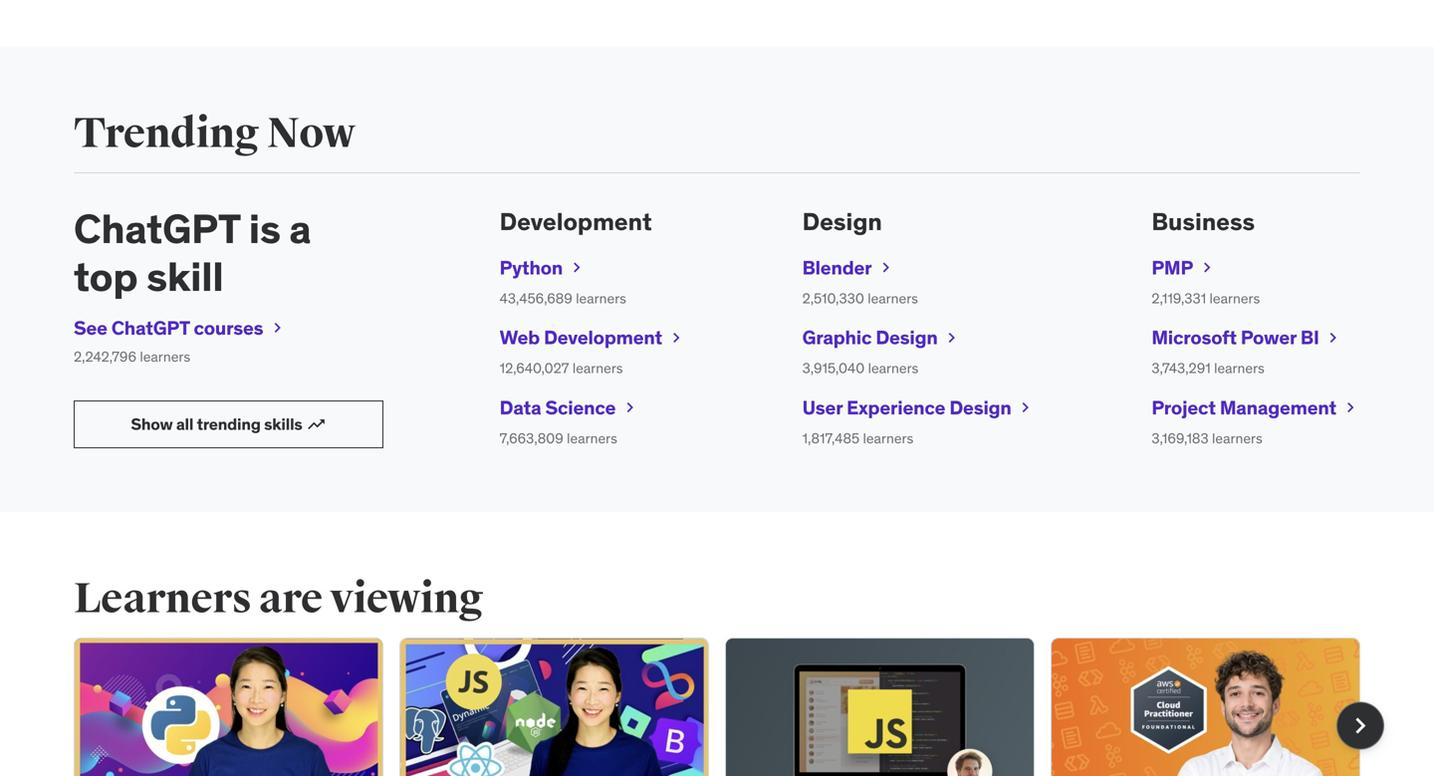 Task type: describe. For each thing, give the bounding box(es) containing it.
courses
[[194, 316, 263, 340]]

small image for user experience design
[[1016, 398, 1036, 418]]

learners for web development
[[573, 359, 623, 377]]

a
[[289, 204, 311, 254]]

2,510,330
[[803, 289, 865, 307]]

small image for project management
[[1341, 398, 1361, 418]]

learners are viewing
[[74, 573, 484, 625]]

small image for pmp
[[1198, 258, 1218, 278]]

2,119,331 learners
[[1152, 289, 1261, 307]]

skill
[[147, 251, 224, 302]]

see
[[74, 316, 107, 340]]

python link
[[500, 254, 587, 281]]

microsoft power bi link
[[1152, 324, 1344, 351]]

graphic
[[803, 325, 872, 349]]

carousel element
[[74, 638, 1385, 776]]

show all trending skills
[[131, 414, 302, 434]]

project management
[[1152, 395, 1337, 419]]

3,743,291 learners
[[1152, 359, 1265, 377]]

pmp link
[[1152, 254, 1218, 281]]

7,663,809 learners
[[500, 429, 618, 447]]

2,510,330 learners
[[803, 289, 919, 307]]

1 vertical spatial development
[[544, 325, 663, 349]]

now
[[267, 107, 355, 159]]

science
[[545, 395, 616, 419]]

graphic design link
[[803, 324, 962, 351]]

show
[[131, 414, 173, 434]]

management
[[1220, 395, 1337, 419]]

small image for microsoft power bi
[[1324, 328, 1344, 348]]

3,743,291
[[1152, 359, 1211, 377]]

12,640,027
[[500, 359, 569, 377]]

learners for graphic design
[[868, 359, 919, 377]]

user
[[803, 395, 843, 419]]

learners for user experience design
[[863, 429, 914, 447]]

see chatgpt courses link
[[74, 316, 287, 340]]

learners
[[74, 573, 252, 625]]

learners for pmp
[[1210, 289, 1261, 307]]

1 vertical spatial chatgpt
[[111, 316, 190, 340]]

trending now
[[74, 107, 355, 159]]

2,242,796
[[74, 348, 136, 366]]

learners down the see chatgpt courses
[[140, 348, 190, 366]]

microsoft power bi
[[1152, 325, 1320, 349]]

2,119,331
[[1152, 289, 1207, 307]]

learners for data science
[[567, 429, 618, 447]]

12,640,027 learners
[[500, 359, 623, 377]]

7,663,809
[[500, 429, 564, 447]]

43,456,689 learners
[[500, 289, 627, 307]]

3,169,183 learners
[[1152, 429, 1263, 447]]

is
[[249, 204, 281, 254]]

small image for show all trending skills
[[306, 415, 326, 435]]

trending
[[74, 107, 259, 159]]

power
[[1241, 325, 1297, 349]]



Task type: locate. For each thing, give the bounding box(es) containing it.
small image for see chatgpt courses
[[267, 318, 287, 338]]

learners for project management
[[1212, 429, 1263, 447]]

learners down web development link
[[573, 359, 623, 377]]

design
[[803, 207, 883, 236], [876, 325, 938, 349], [950, 395, 1012, 419]]

experience
[[847, 395, 946, 419]]

development
[[500, 207, 652, 236], [544, 325, 663, 349]]

small image for graphic design
[[942, 328, 962, 348]]

web development link
[[500, 324, 686, 351]]

learners
[[576, 289, 627, 307], [868, 289, 919, 307], [1210, 289, 1261, 307], [140, 348, 190, 366], [573, 359, 623, 377], [868, 359, 919, 377], [1215, 359, 1265, 377], [567, 429, 618, 447], [863, 429, 914, 447], [1212, 429, 1263, 447]]

learners down 'microsoft power bi'
[[1215, 359, 1265, 377]]

learners for microsoft power bi
[[1215, 359, 1265, 377]]

data science link
[[500, 394, 640, 421]]

next image
[[1345, 710, 1377, 742]]

0 vertical spatial development
[[500, 207, 652, 236]]

all
[[176, 414, 194, 434]]

small image inside the python link
[[567, 258, 587, 278]]

pmp
[[1152, 255, 1194, 279]]

small image inside project management link
[[1341, 398, 1361, 418]]

learners up web development link
[[576, 289, 627, 307]]

small image inside pmp link
[[1198, 258, 1218, 278]]

python
[[500, 255, 563, 279]]

small image up user experience design link
[[942, 328, 962, 348]]

show all trending skills link
[[74, 401, 384, 449]]

chatgpt
[[74, 204, 240, 254], [111, 316, 190, 340]]

development up 12,640,027 learners
[[544, 325, 663, 349]]

2 vertical spatial design
[[950, 395, 1012, 419]]

3,169,183
[[1152, 429, 1209, 447]]

small image inside data science link
[[620, 398, 640, 418]]

top
[[74, 251, 138, 302]]

3,915,040
[[803, 359, 865, 377]]

small image right skills at the bottom of the page
[[306, 415, 326, 435]]

bi
[[1301, 325, 1320, 349]]

small image
[[876, 258, 896, 278], [267, 318, 287, 338], [1324, 328, 1344, 348], [620, 398, 640, 418], [1016, 398, 1036, 418], [1341, 398, 1361, 418]]

3,915,040 learners
[[803, 359, 919, 377]]

small image inside web development link
[[667, 328, 686, 348]]

blender
[[803, 255, 872, 279]]

small image inside microsoft power bi link
[[1324, 328, 1344, 348]]

microsoft
[[1152, 325, 1237, 349]]

small image
[[567, 258, 587, 278], [1198, 258, 1218, 278], [667, 328, 686, 348], [942, 328, 962, 348], [306, 415, 326, 435]]

trending
[[197, 414, 261, 434]]

graphic design
[[803, 325, 938, 349]]

1,817,485 learners
[[803, 429, 914, 447]]

small image inside see chatgpt courses 'link'
[[267, 318, 287, 338]]

chatgpt up 2,242,796 learners
[[111, 316, 190, 340]]

chatgpt down trending
[[74, 204, 240, 254]]

development up the python link
[[500, 207, 652, 236]]

web
[[500, 325, 540, 349]]

small image right web development
[[667, 328, 686, 348]]

user experience design
[[803, 395, 1012, 419]]

design inside graphic design link
[[876, 325, 938, 349]]

small image up 43,456,689 learners at the left of the page
[[567, 258, 587, 278]]

design inside user experience design link
[[950, 395, 1012, 419]]

learners for python
[[576, 289, 627, 307]]

data
[[500, 395, 541, 419]]

design up blender
[[803, 207, 883, 236]]

learners for blender
[[868, 289, 919, 307]]

small image inside user experience design link
[[1016, 398, 1036, 418]]

small image inside graphic design link
[[942, 328, 962, 348]]

data science
[[500, 395, 616, 419]]

small image for data science
[[620, 398, 640, 418]]

project management link
[[1152, 394, 1361, 421]]

0 vertical spatial design
[[803, 207, 883, 236]]

small image for blender
[[876, 258, 896, 278]]

web development
[[500, 325, 663, 349]]

learners down science
[[567, 429, 618, 447]]

blender link
[[803, 254, 896, 281]]

small image up 2,119,331 learners
[[1198, 258, 1218, 278]]

business
[[1152, 207, 1255, 236]]

1 vertical spatial design
[[876, 325, 938, 349]]

learners up graphic design link
[[868, 289, 919, 307]]

skills
[[264, 414, 302, 434]]

43,456,689
[[500, 289, 573, 307]]

learners down graphic design link
[[868, 359, 919, 377]]

chatgpt inside the chatgpt is a top skill
[[74, 204, 240, 254]]

see chatgpt courses
[[74, 316, 263, 340]]

learners down project management
[[1212, 429, 1263, 447]]

small image for python
[[567, 258, 587, 278]]

small image inside show all trending skills link
[[306, 415, 326, 435]]

learners down experience
[[863, 429, 914, 447]]

small image inside blender 'link'
[[876, 258, 896, 278]]

project
[[1152, 395, 1216, 419]]

design right experience
[[950, 395, 1012, 419]]

user experience design link
[[803, 394, 1036, 421]]

design up 3,915,040 learners
[[876, 325, 938, 349]]

1,817,485
[[803, 429, 860, 447]]

viewing
[[330, 573, 484, 625]]

0 vertical spatial chatgpt
[[74, 204, 240, 254]]

2,242,796 learners
[[74, 348, 190, 366]]

small image for web development
[[667, 328, 686, 348]]

are
[[259, 573, 323, 625]]

learners up 'microsoft power bi'
[[1210, 289, 1261, 307]]

chatgpt is a top skill
[[74, 204, 311, 302]]



Task type: vqa. For each thing, say whether or not it's contained in the screenshot.


